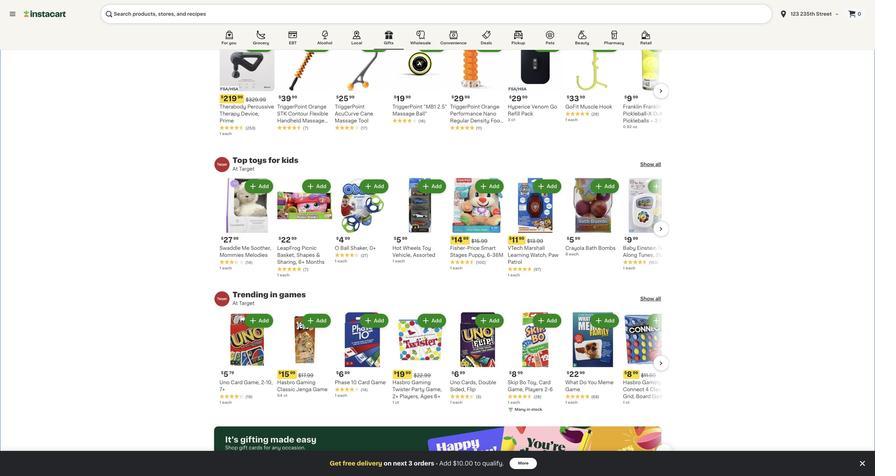 Task type: describe. For each thing, give the bounding box(es) containing it.
hasbro gaming twister party game, 2+ players, ages 6+ 1 ct
[[393, 381, 442, 405]]

cards,
[[462, 381, 477, 386]]

ebt
[[289, 41, 297, 45]]

sharing,
[[277, 260, 297, 265]]

99 for hot wheels toy vehicle, assorted
[[402, 237, 408, 241]]

(26)
[[592, 113, 599, 116]]

vtech
[[508, 246, 523, 251]]

game for hasbro gaming classic jenga game 54 ct
[[313, 388, 328, 393]]

ct inside hyperice venom go refill pack 3 ct
[[511, 118, 516, 122]]

(17)
[[361, 127, 368, 130]]

toy
[[422, 246, 431, 251]]

$ 22 99 for leapfrog
[[279, 237, 297, 244]]

show all link for 33
[[641, 20, 661, 27]]

3 inside franklin franklin pickleball-x outdoor pickleballs – 3 pack 0.92 oz
[[655, 118, 658, 123]]

any
[[272, 446, 281, 451]]

add for hyperice venom go refill pack
[[547, 43, 557, 48]]

99 for triggerpoint orange stk contour flexible handheld massage roller
[[292, 95, 297, 99]]

show all link for 22
[[641, 296, 661, 303]]

wholesale button
[[406, 29, 436, 50]]

3 for on next 3 orders
[[409, 461, 413, 467]]

massager
[[466, 125, 490, 130]]

beauty button
[[567, 29, 598, 50]]

add button for skip bo toy, card game, players 2-6
[[534, 315, 561, 327]]

franklin franklin pickleball-x outdoor pickleballs – 3 pack 0.92 oz
[[623, 105, 674, 129]]

nano
[[483, 111, 497, 116]]

show all for 5
[[641, 162, 661, 167]]

123 235th street
[[791, 12, 832, 16]]

$11.99 original price: $13.99 element
[[508, 236, 563, 245]]

local
[[352, 41, 362, 45]]

pickup button
[[504, 29, 534, 50]]

add for therabody percussive therapy device, prime
[[259, 43, 269, 48]]

me
[[242, 246, 250, 251]]

$14.99 original price: $15.99 element
[[450, 236, 505, 245]]

fsa/hsa for hyperice venom go refill pack
[[509, 87, 527, 91]]

for inside it's gifting made easy shop gift cards for any occasion.
[[264, 446, 271, 451]]

$ up connect
[[625, 372, 627, 375]]

1 for gofit muscle hook
[[566, 118, 567, 122]]

6+ inside leapfrog picnic basket, shapes & sharing, 6+ months
[[298, 260, 305, 265]]

classic inside hasbro gaming classic jenga game 54 ct
[[277, 388, 295, 393]]

add button for swaddle me soother, mommies melodies
[[245, 180, 272, 193]]

3 for 29
[[508, 118, 511, 122]]

pickup
[[512, 41, 525, 45]]

deals
[[481, 41, 492, 45]]

grid,
[[623, 395, 635, 399]]

twister
[[393, 388, 410, 393]]

game, inside skip bo toy, card game, players 2-6
[[508, 388, 524, 393]]

6 for uno
[[454, 371, 459, 379]]

hasbro for 8
[[623, 381, 641, 386]]

swaddle me soother, mommies melodies
[[220, 246, 271, 258]]

ct inside hasbro gaming twister party game, 2+ players, ages 6+ 1 ct
[[395, 401, 399, 405]]

33
[[570, 95, 579, 102]]

add button for hasbro gaming classic jenga game
[[303, 315, 330, 327]]

1 for phase 10 card game
[[335, 394, 337, 398]]

29 for triggerpoint orange performance nano regular density foot roller massager
[[454, 95, 464, 102]]

picnic
[[302, 246, 317, 251]]

add button for hot wheels toy vehicle, assorted
[[418, 180, 445, 193]]

each for therabody percussive therapy device, prime
[[222, 132, 232, 136]]

8 inside $8.99 original price: $11.99 element
[[627, 371, 632, 379]]

1 $ 19 99 from the top
[[394, 95, 411, 102]]

pickleballs
[[623, 118, 649, 123]]

sided,
[[450, 388, 466, 393]]

each for o ball shaker, 0+
[[338, 260, 347, 264]]

9 for 5
[[627, 237, 632, 244]]

1 each for phase 10 card game
[[335, 394, 347, 398]]

show for 5
[[641, 162, 655, 167]]

add button for triggerpoint orange performance nano regular density foot roller massager
[[476, 39, 503, 51]]

add button for o ball shaker, 0+
[[361, 180, 388, 193]]

$ for triggerpoint orange performance nano regular density foot roller massager
[[452, 95, 454, 99]]

triggerpoint "mb1 2.5" massage ball"
[[393, 105, 447, 116]]

$ inside $ 14 99
[[452, 237, 454, 241]]

shop categories tab list
[[214, 29, 661, 50]]

7+
[[220, 388, 225, 393]]

$17.99
[[298, 374, 314, 379]]

acucurve
[[335, 111, 359, 116]]

add button for hyperice venom go refill pack
[[534, 39, 561, 51]]

add for triggerpoint acucurve cane massage tool
[[374, 43, 384, 48]]

1 target from the top
[[239, 25, 255, 30]]

(100)
[[476, 261, 486, 265]]

hot
[[393, 246, 402, 251]]

pharmacy button
[[599, 29, 629, 50]]

item carousel region containing 5
[[206, 313, 678, 415]]

$ inside '$ 219 99'
[[221, 95, 224, 99]]

$ 4 99
[[336, 237, 350, 244]]

1 franklin from the left
[[623, 105, 642, 109]]

29 for hyperice venom go refill pack
[[512, 95, 522, 102]]

$ 33 99
[[567, 95, 585, 102]]

product group containing 27
[[220, 178, 275, 272]]

phase 10 card game
[[335, 381, 386, 386]]

many in stock
[[515, 408, 543, 412]]

uno cards, double sided, flip
[[450, 381, 496, 393]]

2- inside uno card game, 2-10, 7+
[[261, 381, 266, 386]]

connect
[[623, 388, 645, 393]]

39
[[281, 95, 291, 102]]

add for triggerpoint orange performance nano regular density foot roller massager
[[489, 43, 500, 48]]

add button for fisher-price smart stages puppy, 6-36m
[[476, 180, 503, 193]]

soother,
[[251, 246, 271, 251]]

puppy,
[[469, 253, 486, 258]]

2 19 from the top
[[397, 371, 405, 379]]

qualify.
[[482, 461, 504, 467]]

each for what do you meme game
[[568, 401, 578, 405]]

$ 5 99 for hot
[[394, 237, 408, 244]]

triggerpoint for 19
[[393, 105, 423, 109]]

handheld
[[277, 118, 301, 123]]

each for vtech marshall learning watch, paw patrol
[[511, 274, 520, 278]]

for you button
[[214, 29, 244, 50]]

$ for franklin franklin pickleball-x outdoor pickleballs – 3 pack
[[625, 95, 627, 99]]

hasbro for 19
[[393, 381, 410, 386]]

99 inside '$ 219 99'
[[238, 95, 243, 99]]

each inside hot wheels toy vehicle, assorted 1 each
[[395, 260, 405, 264]]

target image for top toys for kids
[[214, 157, 230, 172]]

(7) for 22
[[303, 268, 309, 272]]

basket,
[[277, 253, 296, 258]]

each inside crayola bath bombs 8 each
[[569, 253, 579, 257]]

add for what do you meme game
[[605, 319, 615, 324]]

months
[[306, 260, 325, 265]]

pickleball-
[[623, 111, 649, 116]]

1 each for uno cards, double sided, flip
[[450, 401, 463, 405]]

(14) for 6
[[361, 389, 368, 393]]

99 for leapfrog picnic basket, shapes & sharing, 6+ months
[[291, 237, 297, 241]]

each for uno card game, 2-10, 7+
[[222, 401, 232, 405]]

bombs
[[599, 246, 616, 251]]

item carousel region containing 219
[[206, 37, 678, 145]]

0 horizontal spatial 5
[[224, 371, 229, 379]]

outdoor
[[653, 111, 674, 116]]

6-
[[487, 253, 493, 258]]

1 at from the top
[[233, 25, 238, 30]]

1 for what do you meme game
[[566, 401, 567, 405]]

each for swaddle me soother, mommies melodies
[[222, 267, 232, 271]]

players
[[525, 388, 544, 393]]

$ 29 99 for triggerpoint orange performance nano regular density foot roller massager
[[452, 95, 470, 102]]

shapes
[[297, 253, 315, 258]]

melodies
[[245, 253, 268, 258]]

ct inside hasbro gaming classic jenga game 54 ct
[[284, 394, 288, 398]]

4 inside product group
[[339, 237, 344, 244]]

show for 33
[[641, 21, 655, 26]]

1 for uno cards, double sided, flip
[[450, 401, 452, 405]]

item carousel region containing 27
[[206, 178, 678, 280]]

gaming for 15
[[296, 381, 316, 386]]

add button for triggerpoint "mb1 2.5" massage ball"
[[418, 39, 445, 51]]

1 each for uno card game, 2-10, 7+
[[220, 401, 232, 405]]

add for swaddle me soother, mommies melodies
[[259, 184, 269, 189]]

$ for baby einstein take along tunes, 3m+
[[625, 237, 627, 241]]

99 inside $ 15 99
[[290, 372, 296, 375]]

1 each for gofit muscle hook
[[566, 118, 578, 122]]

product group containing 15
[[277, 313, 332, 399]]

what
[[566, 381, 579, 386]]

fisher-
[[450, 246, 467, 251]]

add button for leapfrog picnic basket, shapes & sharing, 6+ months
[[303, 180, 330, 193]]

in for trending
[[270, 291, 278, 299]]

einstein
[[637, 246, 657, 251]]

0 horizontal spatial 8
[[512, 371, 517, 379]]

1 each for skip bo toy, card game, players 2-6
[[508, 401, 520, 405]]

classic inside hasbro gaming connect 4 classic grid, board game, 6+ 1 ct
[[650, 388, 668, 393]]

game, inside hasbro gaming connect 4 classic grid, board game, 6+ 1 ct
[[652, 395, 668, 399]]

bo
[[520, 381, 526, 386]]

$ for triggerpoint "mb1 2.5" massage ball"
[[394, 95, 397, 99]]

0+
[[370, 246, 376, 251]]

triggerpoint orange performance nano regular density foot roller massager
[[450, 105, 502, 130]]

6 inside skip bo toy, card game, players 2-6
[[550, 388, 553, 393]]

phase
[[335, 381, 350, 386]]

add button for baby einstein take along tunes, 3m+
[[649, 180, 676, 193]]

$ 9 99 for 33
[[625, 95, 638, 102]]

mommies
[[220, 253, 244, 258]]

triggerpoint for 29
[[450, 105, 480, 109]]

massage inside 'triggerpoint orange stk contour flexible handheld massage roller'
[[302, 118, 325, 123]]

$13.99
[[527, 239, 544, 244]]

99 left $22.99
[[406, 372, 411, 375]]

add button for triggerpoint acucurve cane massage tool
[[361, 39, 388, 51]]

card inside uno card game, 2-10, 7+
[[231, 381, 243, 386]]

baby einstein take along tunes, 3m+
[[623, 246, 669, 258]]

22 for leapfrog
[[281, 237, 291, 244]]

(7) for 39
[[303, 127, 309, 130]]

grocery button
[[246, 29, 276, 50]]

meme
[[598, 381, 614, 386]]

99 left $11.99
[[633, 372, 638, 375]]

$ 39 99
[[279, 95, 297, 102]]

easy
[[296, 437, 317, 444]]

many
[[515, 408, 526, 412]]

99 for gofit muscle hook
[[580, 95, 585, 99]]

$8.99 original price: $11.99 element
[[623, 370, 678, 380]]

1 for fisher-price smart stages puppy, 6-36m
[[450, 267, 452, 271]]

99 for triggerpoint "mb1 2.5" massage ball"
[[406, 95, 411, 99]]

show all link for 5
[[641, 161, 661, 168]]

product group containing 11
[[508, 178, 563, 279]]

add for vtech marshall learning watch, paw patrol
[[547, 184, 557, 189]]

what do you meme game
[[566, 381, 614, 393]]

shop
[[225, 446, 238, 451]]

shaker,
[[351, 246, 368, 251]]

$219.99 original price: $329.99 element
[[220, 94, 275, 103]]

add button for phase 10 card game
[[361, 315, 388, 327]]

flexible
[[310, 111, 329, 116]]

(14) for 27
[[246, 261, 253, 265]]

79
[[229, 372, 234, 375]]

density
[[470, 118, 490, 123]]

target inside trending in games at target
[[239, 301, 255, 306]]

convenience
[[441, 41, 467, 45]]

1 for uno card game, 2-10, 7+
[[220, 401, 221, 405]]

percussive
[[248, 105, 274, 109]]

add for uno card game, 2-10, 7+
[[259, 319, 269, 324]]

each for uno cards, double sided, flip
[[453, 401, 463, 405]]

leapfrog picnic basket, shapes & sharing, 6+ months
[[277, 246, 325, 265]]

2- inside skip bo toy, card game, players 2-6
[[545, 388, 550, 393]]



Task type: locate. For each thing, give the bounding box(es) containing it.
$ inside $ 11 99
[[509, 237, 512, 241]]

1 vertical spatial show all link
[[641, 161, 661, 168]]

$ 8 99 up skip
[[509, 371, 523, 379]]

1 for vtech marshall learning watch, paw patrol
[[508, 274, 510, 278]]

it's
[[225, 437, 239, 444]]

trending in games at target
[[233, 291, 306, 306]]

2 gaming from the left
[[412, 381, 431, 386]]

add for franklin franklin pickleball-x outdoor pickleballs – 3 pack
[[662, 43, 673, 48]]

target image left trending on the left bottom of page
[[214, 291, 230, 307]]

add for hot wheels toy vehicle, assorted
[[432, 184, 442, 189]]

0 horizontal spatial franklin
[[623, 105, 642, 109]]

99 for what do you meme game
[[580, 372, 585, 375]]

each down "gofit"
[[568, 118, 578, 122]]

1 $ 8 99 from the left
[[509, 371, 523, 379]]

$ for triggerpoint acucurve cane massage tool
[[336, 95, 339, 99]]

99 right 27
[[233, 237, 239, 241]]

each down what
[[568, 401, 578, 405]]

show for 22
[[641, 297, 655, 302]]

0 vertical spatial (7)
[[303, 127, 309, 130]]

3 show all from the top
[[641, 297, 661, 302]]

$ 15 99
[[279, 371, 296, 379]]

1 roller from the left
[[277, 125, 292, 130]]

2 89 from the left
[[460, 372, 465, 375]]

(14)
[[246, 261, 253, 265], [361, 389, 368, 393]]

1 for therabody percussive therapy device, prime
[[220, 132, 221, 136]]

$ up leapfrog
[[279, 237, 281, 241]]

card right "10"
[[358, 381, 370, 386]]

4
[[339, 237, 344, 244], [646, 388, 649, 393]]

2 $ 9 99 from the top
[[625, 237, 638, 244]]

1 all from the top
[[656, 21, 661, 26]]

hot wheels toy vehicle, assorted 1 each
[[393, 246, 436, 264]]

hasbro up connect
[[623, 381, 641, 386]]

1 horizontal spatial gaming
[[412, 381, 431, 386]]

6+ for 19
[[434, 395, 441, 399]]

$ inside $ 4 99
[[336, 237, 339, 241]]

1 down phase
[[335, 394, 337, 398]]

$ 6 89 for phase
[[336, 371, 350, 379]]

1 vertical spatial at
[[233, 167, 238, 172]]

1 horizontal spatial $ 22 99
[[567, 371, 585, 379]]

2 item carousel region from the top
[[206, 37, 678, 145]]

1 each up the many
[[508, 401, 520, 405]]

2 123 235th street button from the left
[[780, 4, 840, 24]]

0 vertical spatial pack
[[522, 111, 533, 116]]

2 horizontal spatial card
[[539, 381, 551, 386]]

1 vertical spatial target
[[239, 167, 255, 172]]

patrol
[[508, 260, 522, 265]]

2 vertical spatial show all
[[641, 297, 661, 302]]

8
[[566, 253, 568, 257], [512, 371, 517, 379], [627, 371, 632, 379]]

$10.00
[[453, 461, 473, 467]]

franklin up pickleball-
[[623, 105, 642, 109]]

game,
[[244, 381, 260, 386], [426, 388, 442, 393], [508, 388, 524, 393], [652, 395, 668, 399]]

0 vertical spatial show
[[641, 21, 655, 26]]

99 inside $ 27 99
[[233, 237, 239, 241]]

0 horizontal spatial 6
[[339, 371, 344, 379]]

hasbro for 15
[[277, 381, 295, 386]]

hasbro inside hasbro gaming classic jenga game 54 ct
[[277, 381, 295, 386]]

2 vertical spatial target
[[239, 301, 255, 306]]

1 each for baby einstein take along tunes, 3m+
[[623, 267, 636, 271]]

grocery
[[253, 41, 269, 45]]

gift
[[239, 446, 248, 451]]

vtech marshall learning watch, paw patrol
[[508, 246, 559, 265]]

board
[[636, 395, 651, 399]]

$ 6 89 up phase
[[336, 371, 350, 379]]

$15.99 original price: $17.99 element
[[277, 370, 332, 380]]

gaming inside hasbro gaming connect 4 classic grid, board game, 6+ 1 ct
[[642, 381, 662, 386]]

fsa/hsa
[[220, 87, 238, 91], [509, 87, 527, 91]]

0 horizontal spatial 29
[[454, 95, 464, 102]]

toy,
[[528, 381, 538, 386]]

2 vertical spatial at
[[233, 301, 238, 306]]

$ up performance
[[452, 95, 454, 99]]

2 vertical spatial all
[[656, 297, 661, 302]]

1 classic from the left
[[277, 388, 295, 393]]

refill
[[508, 111, 520, 116]]

$ 5 99 for crayola
[[567, 237, 581, 244]]

0 horizontal spatial massage
[[302, 118, 325, 123]]

venom
[[532, 105, 549, 109]]

tool
[[358, 118, 369, 123]]

1 vertical spatial $ 22 99
[[567, 371, 585, 379]]

0 vertical spatial 19
[[397, 95, 405, 102]]

$ up what
[[567, 372, 570, 375]]

1 down o
[[335, 260, 337, 264]]

1 9 from the top
[[627, 95, 632, 102]]

add button for uno card game, 2-10, 7+
[[245, 315, 272, 327]]

1 vertical spatial in
[[527, 408, 531, 412]]

instacart image
[[24, 10, 66, 18]]

89 for phase
[[345, 372, 350, 375]]

$19.99 original price: $22.99 element
[[393, 370, 448, 380]]

6+ right board
[[670, 395, 676, 399]]

1 show from the top
[[641, 21, 655, 26]]

triggerpoint inside 'triggerpoint orange stk contour flexible handheld massage roller'
[[277, 105, 307, 109]]

orange inside 'triggerpoint orange stk contour flexible handheld massage roller'
[[308, 105, 327, 109]]

3 inside get free delivery on next 3 orders • add $10.00 to qualify.
[[409, 461, 413, 467]]

1 123 235th street button from the left
[[776, 4, 844, 24]]

add inside get free delivery on next 3 orders • add $10.00 to qualify.
[[440, 461, 452, 467]]

2 show from the top
[[641, 162, 655, 167]]

3m+
[[656, 253, 667, 258]]

gifts button
[[374, 29, 404, 50]]

card inside skip bo toy, card game, players 2-6
[[539, 381, 551, 386]]

0 horizontal spatial in
[[270, 291, 278, 299]]

gaming inside hasbro gaming classic jenga game 54 ct
[[296, 381, 316, 386]]

2 vertical spatial show
[[641, 297, 655, 302]]

0 vertical spatial show all
[[641, 21, 661, 26]]

$ up swaddle
[[221, 237, 224, 241]]

roller down handheld
[[277, 125, 292, 130]]

fsa/hsa for therabody percussive therapy device, prime
[[220, 87, 238, 91]]

roller for 29
[[450, 125, 465, 130]]

2 vertical spatial show all link
[[641, 296, 661, 303]]

add for triggerpoint orange stk contour flexible handheld massage roller
[[316, 43, 327, 48]]

2 $ 8 99 from the left
[[625, 371, 638, 379]]

1 horizontal spatial 8
[[566, 253, 568, 257]]

6+ down shapes
[[298, 260, 305, 265]]

1 horizontal spatial uno
[[450, 381, 460, 386]]

$ inside $ 39 99
[[279, 95, 281, 99]]

0 vertical spatial in
[[270, 291, 278, 299]]

add button for vtech marshall learning watch, paw patrol
[[534, 180, 561, 193]]

for inside top toys for kids at target
[[268, 157, 280, 164]]

add
[[259, 43, 269, 48], [316, 43, 327, 48], [374, 43, 384, 48], [432, 43, 442, 48], [489, 43, 500, 48], [547, 43, 557, 48], [605, 43, 615, 48], [662, 43, 673, 48], [259, 184, 269, 189], [316, 184, 327, 189], [374, 184, 384, 189], [432, 184, 442, 189], [489, 184, 500, 189], [547, 184, 557, 189], [605, 184, 615, 189], [662, 184, 673, 189], [259, 319, 269, 324], [316, 319, 327, 324], [374, 319, 384, 324], [432, 319, 442, 324], [489, 319, 500, 324], [547, 319, 557, 324], [605, 319, 615, 324], [662, 319, 673, 324], [440, 461, 452, 467]]

$
[[221, 95, 224, 99], [279, 95, 281, 99], [336, 95, 339, 99], [394, 95, 397, 99], [452, 95, 454, 99], [509, 95, 512, 99], [567, 95, 570, 99], [625, 95, 627, 99], [221, 237, 224, 241], [279, 237, 281, 241], [336, 237, 339, 241], [394, 237, 397, 241], [452, 237, 454, 241], [509, 237, 512, 241], [567, 237, 570, 241], [625, 237, 627, 241], [221, 372, 224, 375], [279, 372, 281, 375], [336, 372, 339, 375], [394, 372, 397, 375], [452, 372, 454, 375], [509, 372, 512, 375], [567, 372, 570, 375], [625, 372, 627, 375]]

0 vertical spatial target image
[[214, 157, 230, 172]]

8 inside crayola bath bombs 8 each
[[566, 253, 568, 257]]

more
[[518, 462, 529, 466]]

triggerpoint down $ 39 99
[[277, 105, 307, 109]]

0
[[858, 12, 862, 16]]

triggerpoint inside triggerpoint acucurve cane massage tool
[[335, 105, 365, 109]]

(14) down 'phase 10 card game'
[[361, 389, 368, 393]]

1 target image from the top
[[214, 157, 230, 172]]

triggerpoint inside triggerpoint orange performance nano regular density foot roller massager
[[450, 105, 480, 109]]

1 horizontal spatial $ 5 99
[[567, 237, 581, 244]]

0.92
[[623, 125, 632, 129]]

99 up triggerpoint "mb1 2.5" massage ball"
[[406, 95, 411, 99]]

roller inside triggerpoint orange performance nano regular density foot roller massager
[[450, 125, 465, 130]]

2 hasbro from the left
[[393, 381, 410, 386]]

0 horizontal spatial $ 22 99
[[279, 237, 297, 244]]

1 fsa/hsa from the left
[[220, 87, 238, 91]]

89 up phase
[[345, 372, 350, 375]]

2 card from the left
[[358, 381, 370, 386]]

massage inside triggerpoint "mb1 2.5" massage ball"
[[393, 111, 415, 116]]

$ up twister
[[394, 372, 397, 375]]

25
[[339, 95, 349, 102]]

1 vertical spatial $ 19 99
[[394, 371, 411, 379]]

uno for 6
[[450, 381, 460, 386]]

4 item carousel region from the top
[[206, 313, 678, 415]]

0 horizontal spatial game
[[313, 388, 328, 393]]

0 vertical spatial target
[[239, 25, 255, 30]]

at inside top toys for kids at target
[[233, 167, 238, 172]]

0 horizontal spatial card
[[231, 381, 243, 386]]

0 vertical spatial 2-
[[261, 381, 266, 386]]

99 for swaddle me soother, mommies melodies
[[233, 237, 239, 241]]

0 horizontal spatial $ 5 99
[[394, 237, 408, 244]]

1 horizontal spatial $ 6 89
[[452, 371, 465, 379]]

$ 22 99 up what
[[567, 371, 585, 379]]

vehicle,
[[393, 253, 412, 258]]

in inside trending in games at target
[[270, 291, 278, 299]]

123 235th street button
[[776, 4, 844, 24], [780, 4, 840, 24]]

0 horizontal spatial 2-
[[261, 381, 266, 386]]

1 $ 6 89 from the left
[[336, 371, 350, 379]]

2 show all from the top
[[641, 162, 661, 167]]

$ for crayola bath bombs
[[567, 237, 570, 241]]

1 each down stages
[[450, 267, 463, 271]]

2 target from the top
[[239, 167, 255, 172]]

1 gaming from the left
[[296, 381, 316, 386]]

hasbro gaming classic jenga game 54 ct
[[277, 381, 328, 398]]

1 inside hasbro gaming connect 4 classic grid, board game, 6+ 1 ct
[[623, 401, 625, 405]]

skip
[[508, 381, 519, 386]]

2 franklin from the left
[[644, 105, 663, 109]]

123
[[791, 12, 799, 16]]

1 19 from the top
[[397, 95, 405, 102]]

uno inside uno cards, double sided, flip
[[450, 381, 460, 386]]

1 show all link from the top
[[641, 20, 661, 27]]

1 horizontal spatial pack
[[660, 118, 671, 123]]

10
[[351, 381, 357, 386]]

ct right 54
[[284, 394, 288, 398]]

1 vertical spatial target image
[[214, 291, 230, 307]]

2 horizontal spatial 6
[[550, 388, 553, 393]]

$11.99
[[641, 374, 656, 379]]

massage inside triggerpoint acucurve cane massage tool
[[335, 118, 357, 123]]

target down trending on the left bottom of page
[[239, 301, 255, 306]]

classic up board
[[650, 388, 668, 393]]

0 horizontal spatial uno
[[220, 381, 230, 386]]

1 triggerpoint from the left
[[277, 105, 307, 109]]

game right "10"
[[371, 381, 386, 386]]

219
[[224, 95, 237, 102]]

game
[[371, 381, 386, 386], [313, 388, 328, 393], [566, 388, 580, 393]]

1 horizontal spatial 6+
[[434, 395, 441, 399]]

$ 9 99 up pickleball-
[[625, 95, 638, 102]]

fsa/hsa inside product group
[[220, 87, 238, 91]]

$ 5 79
[[221, 371, 234, 379]]

99 for hyperice venom go refill pack
[[522, 95, 528, 99]]

1 horizontal spatial 4
[[646, 388, 649, 393]]

$ inside $ 25 99
[[336, 95, 339, 99]]

ct down refill
[[511, 118, 516, 122]]

1 (7) from the top
[[303, 127, 309, 130]]

orange for 39
[[308, 105, 327, 109]]

22 up leapfrog
[[281, 237, 291, 244]]

99 right 14
[[463, 237, 469, 241]]

3 item carousel region from the top
[[206, 178, 678, 280]]

1 each for swaddle me soother, mommies melodies
[[220, 267, 232, 271]]

crayola bath bombs 8 each
[[566, 246, 616, 257]]

game, inside uno card game, 2-10, 7+
[[244, 381, 260, 386]]

triggerpoint for 39
[[277, 105, 307, 109]]

99 up performance
[[465, 95, 470, 99]]

1 vertical spatial show all
[[641, 162, 661, 167]]

1 down "gofit"
[[566, 118, 567, 122]]

$ up baby
[[625, 237, 627, 241]]

2 roller from the left
[[450, 125, 465, 130]]

you
[[588, 381, 597, 386]]

orange up flexible
[[308, 105, 327, 109]]

3 hasbro from the left
[[623, 381, 641, 386]]

orange
[[308, 105, 327, 109], [481, 105, 500, 109]]

1 each down what
[[566, 401, 578, 405]]

0 vertical spatial 22
[[281, 237, 291, 244]]

1 vertical spatial 19
[[397, 371, 405, 379]]

at
[[233, 25, 238, 30], [233, 167, 238, 172], [233, 301, 238, 306]]

all for 33
[[656, 21, 661, 26]]

3 triggerpoint from the left
[[393, 105, 423, 109]]

22 for what
[[570, 371, 579, 379]]

each down crayola
[[569, 253, 579, 257]]

1 horizontal spatial 29
[[512, 95, 522, 102]]

$ 9 99
[[625, 95, 638, 102], [625, 237, 638, 244]]

0 horizontal spatial pack
[[522, 111, 533, 116]]

1 vertical spatial 2-
[[545, 388, 550, 393]]

2 horizontal spatial gaming
[[642, 381, 662, 386]]

99 up leapfrog
[[291, 237, 297, 241]]

1 down grid,
[[623, 401, 625, 405]]

game inside hasbro gaming classic jenga game 54 ct
[[313, 388, 328, 393]]

1 item carousel region from the top
[[206, 0, 678, 4]]

1 vertical spatial for
[[264, 446, 271, 451]]

trending
[[233, 291, 269, 299]]

$ up vtech
[[509, 237, 512, 241]]

1 for skip bo toy, card game, players 2-6
[[508, 401, 510, 405]]

1 vertical spatial show
[[641, 162, 655, 167]]

$ for what do you meme game
[[567, 372, 570, 375]]

leapfrog
[[277, 246, 301, 251]]

0 vertical spatial 4
[[339, 237, 344, 244]]

0 horizontal spatial $ 8 99
[[509, 371, 523, 379]]

gaming down $22.99
[[412, 381, 431, 386]]

product group containing 4
[[335, 178, 390, 265]]

1 $ 29 99 from the left
[[452, 95, 470, 102]]

1 horizontal spatial fsa/hsa
[[509, 87, 527, 91]]

ct
[[511, 118, 516, 122], [284, 394, 288, 398], [395, 401, 399, 405], [626, 401, 630, 405]]

1 horizontal spatial 5
[[397, 237, 402, 244]]

1 vertical spatial all
[[656, 162, 661, 167]]

learning
[[508, 253, 529, 258]]

3 right next
[[409, 461, 413, 467]]

99 for baby einstein take along tunes, 3m+
[[633, 237, 638, 241]]

ct inside hasbro gaming connect 4 classic grid, board game, 6+ 1 ct
[[626, 401, 630, 405]]

99 inside $ 14 99
[[463, 237, 469, 241]]

item carousel region
[[206, 0, 678, 4], [206, 37, 678, 145], [206, 178, 678, 280], [206, 313, 678, 415]]

$ up sided,
[[452, 372, 454, 375]]

in
[[270, 291, 278, 299], [527, 408, 531, 412]]

card right toy,
[[539, 381, 551, 386]]

card down the 79 on the bottom left of page
[[231, 381, 243, 386]]

add for hasbro gaming twister party game, 2+ players, ages 6+
[[432, 319, 442, 324]]

0 vertical spatial $ 9 99
[[625, 95, 638, 102]]

1 each for o ball shaker, 0+
[[335, 260, 347, 264]]

$ 14 99
[[452, 237, 469, 244]]

1 each for therabody percussive therapy device, prime
[[220, 132, 232, 136]]

1 down prime on the left of the page
[[220, 132, 221, 136]]

0 horizontal spatial orange
[[308, 105, 327, 109]]

0 horizontal spatial 3
[[409, 461, 413, 467]]

along
[[623, 253, 638, 258]]

take
[[658, 246, 669, 251]]

1 each for what do you meme game
[[566, 401, 578, 405]]

each for leapfrog picnic basket, shapes & sharing, 6+ months
[[280, 274, 290, 278]]

product group containing 14
[[450, 178, 505, 272]]

each up the many
[[511, 401, 520, 405]]

each down along
[[626, 267, 636, 271]]

4 up board
[[646, 388, 649, 393]]

2 fsa/hsa from the left
[[509, 87, 527, 91]]

add button for uno cards, double sided, flip
[[476, 315, 503, 327]]

$ 9 99 for 5
[[625, 237, 638, 244]]

orange up nano
[[481, 105, 500, 109]]

product group containing 219
[[220, 37, 275, 137]]

0 horizontal spatial 89
[[345, 372, 350, 375]]

all for 22
[[656, 297, 661, 302]]

product group containing 33
[[566, 37, 621, 123]]

6+
[[298, 260, 305, 265], [434, 395, 441, 399], [670, 395, 676, 399]]

2 uno from the left
[[450, 381, 460, 386]]

gaming down the $17.99
[[296, 381, 316, 386]]

hasbro inside hasbro gaming connect 4 classic grid, board game, 6+ 1 ct
[[623, 381, 641, 386]]

99 up pickleball-
[[633, 95, 638, 99]]

19
[[397, 95, 405, 102], [397, 371, 405, 379]]

muscle
[[580, 105, 598, 109]]

$ inside $ 15 99
[[279, 372, 281, 375]]

1 horizontal spatial (14)
[[361, 389, 368, 393]]

product group containing 25
[[335, 37, 390, 131]]

2 orange from the left
[[481, 105, 500, 109]]

2 (7) from the top
[[303, 268, 309, 272]]

$ 29 99 for hyperice venom go refill pack
[[509, 95, 528, 102]]

ct down 2+
[[395, 401, 399, 405]]

$ left the 79 on the bottom left of page
[[221, 372, 224, 375]]

3 show from the top
[[641, 297, 655, 302]]

1 horizontal spatial 2-
[[545, 388, 550, 393]]

2 classic from the left
[[650, 388, 668, 393]]

3 target from the top
[[239, 301, 255, 306]]

99 right 11
[[519, 237, 525, 241]]

1 vertical spatial $ 9 99
[[625, 237, 638, 244]]

2 horizontal spatial 8
[[627, 371, 632, 379]]

$ 19 99 up twister
[[394, 371, 411, 379]]

in for many
[[527, 408, 531, 412]]

1 horizontal spatial classic
[[650, 388, 668, 393]]

triggerpoint inside triggerpoint "mb1 2.5" massage ball"
[[393, 105, 423, 109]]

2 all from the top
[[656, 162, 661, 167]]

99 for o ball shaker, 0+
[[345, 237, 350, 241]]

massage down flexible
[[302, 118, 325, 123]]

$ inside $ 27 99
[[221, 237, 224, 241]]

gifting
[[240, 437, 269, 444]]

stages
[[450, 253, 467, 258]]

$ for swaddle me soother, mommies melodies
[[221, 237, 224, 241]]

uno inside uno card game, 2-10, 7+
[[220, 381, 230, 386]]

•
[[436, 461, 438, 467]]

Search field
[[101, 4, 773, 24]]

show all for 22
[[641, 297, 661, 302]]

2 9 from the top
[[627, 237, 632, 244]]

1 vertical spatial (7)
[[303, 268, 309, 272]]

alcohol
[[317, 41, 332, 45]]

add for triggerpoint "mb1 2.5" massage ball"
[[432, 43, 442, 48]]

add button for hasbro gaming twister party game, 2+ players, ages 6+
[[418, 315, 445, 327]]

8 up skip
[[512, 371, 517, 379]]

8 down crayola
[[566, 253, 568, 257]]

1 inside hasbro gaming twister party game, 2+ players, ages 6+ 1 ct
[[393, 401, 394, 405]]

5 left the 79 on the bottom left of page
[[224, 371, 229, 379]]

add button for triggerpoint orange stk contour flexible handheld massage roller
[[303, 39, 330, 51]]

roller inside 'triggerpoint orange stk contour flexible handheld massage roller'
[[277, 125, 292, 130]]

0 horizontal spatial (14)
[[246, 261, 253, 265]]

1 uno from the left
[[220, 381, 230, 386]]

(28)
[[534, 396, 542, 399]]

1 show all from the top
[[641, 21, 661, 26]]

(7)
[[303, 127, 309, 130], [303, 268, 309, 272]]

2 $ 19 99 from the top
[[394, 371, 411, 379]]

1 down 'patrol'
[[508, 274, 510, 278]]

pack inside franklin franklin pickleball-x outdoor pickleballs – 3 pack 0.92 oz
[[660, 118, 671, 123]]

$ for gofit muscle hook
[[567, 95, 570, 99]]

1 horizontal spatial $ 29 99
[[509, 95, 528, 102]]

0 horizontal spatial fsa/hsa
[[220, 87, 238, 91]]

hasbro down 15
[[277, 381, 295, 386]]

each for fisher-price smart stages puppy, 6-36m
[[453, 267, 463, 271]]

each down 7+ on the left bottom
[[222, 401, 232, 405]]

4 inside hasbro gaming connect 4 classic grid, board game, 6+ 1 ct
[[646, 388, 649, 393]]

party
[[412, 388, 425, 393]]

2 29 from the left
[[512, 95, 522, 102]]

1 each down 'patrol'
[[508, 274, 520, 278]]

triggerpoint up performance
[[450, 105, 480, 109]]

gaming for 8
[[642, 381, 662, 386]]

9 for 33
[[627, 95, 632, 102]]

gaming inside hasbro gaming twister party game, 2+ players, ages 6+ 1 ct
[[412, 381, 431, 386]]

1 down along
[[623, 267, 625, 271]]

for
[[222, 41, 228, 45]]

each for gofit muscle hook
[[568, 118, 578, 122]]

it's gifting made easy shop gift cards for any occasion.
[[225, 437, 317, 451]]

1 vertical spatial 4
[[646, 388, 649, 393]]

alcohol button
[[310, 29, 340, 50]]

orange inside triggerpoint orange performance nano regular density foot roller massager
[[481, 105, 500, 109]]

1 29 from the left
[[454, 95, 464, 102]]

(11)
[[476, 127, 482, 130]]

$ up skip
[[509, 372, 512, 375]]

3 show all link from the top
[[641, 296, 661, 303]]

$ up 54
[[279, 372, 281, 375]]

double
[[479, 381, 496, 386]]

local button
[[342, 29, 372, 50]]

99 inside $ 39 99
[[292, 95, 297, 99]]

at up you
[[233, 25, 238, 30]]

hyperice venom go refill pack 3 ct
[[508, 105, 558, 122]]

triggerpoint for 25
[[335, 105, 365, 109]]

1 down 7+ on the left bottom
[[220, 401, 221, 405]]

3 gaming from the left
[[642, 381, 662, 386]]

get free delivery on next 3 orders • add $10.00 to qualify.
[[330, 461, 504, 467]]

99 for triggerpoint acucurve cane massage tool
[[349, 95, 355, 99]]

99 inside $ 4 99
[[345, 237, 350, 241]]

add for leapfrog picnic basket, shapes & sharing, 6+ months
[[316, 184, 327, 189]]

uno card game, 2-10, 7+
[[220, 381, 273, 393]]

target image
[[214, 157, 230, 172], [214, 291, 230, 307]]

2 target image from the top
[[214, 291, 230, 307]]

0 horizontal spatial $ 29 99
[[452, 95, 470, 102]]

1 inside hot wheels toy vehicle, assorted 1 each
[[393, 260, 394, 264]]

1 horizontal spatial 22
[[570, 371, 579, 379]]

1 horizontal spatial franklin
[[644, 105, 663, 109]]

all for 5
[[656, 162, 661, 167]]

3 card from the left
[[539, 381, 551, 386]]

235th
[[801, 12, 815, 16]]

99 right 15
[[290, 372, 296, 375]]

1 horizontal spatial roller
[[450, 125, 465, 130]]

ebt button
[[278, 29, 308, 50]]

3 inside hyperice venom go refill pack 3 ct
[[508, 118, 511, 122]]

$ up fisher-
[[452, 237, 454, 241]]

1 hasbro from the left
[[277, 381, 295, 386]]

0 horizontal spatial classic
[[277, 388, 295, 393]]

1 card from the left
[[231, 381, 243, 386]]

(7) down contour
[[303, 127, 309, 130]]

made
[[271, 437, 294, 444]]

1 each for vtech marshall learning watch, paw patrol
[[508, 274, 520, 278]]

99 for franklin franklin pickleball-x outdoor pickleballs – 3 pack
[[633, 95, 638, 99]]

1 horizontal spatial $ 8 99
[[625, 371, 638, 379]]

1 for o ball shaker, 0+
[[335, 260, 337, 264]]

1 vertical spatial (14)
[[361, 389, 368, 393]]

in inside the item carousel 'region'
[[527, 408, 531, 412]]

target image for trending in games
[[214, 291, 230, 307]]

each down mommies
[[222, 267, 232, 271]]

99 inside $ 25 99
[[349, 95, 355, 99]]

0 button
[[844, 7, 867, 21]]

each down vehicle, at the bottom of the page
[[395, 260, 405, 264]]

convenience button
[[438, 29, 470, 50]]

99 inside the $ 33 99
[[580, 95, 585, 99]]

2 $ 29 99 from the left
[[509, 95, 528, 102]]

street
[[817, 12, 832, 16]]

None search field
[[101, 4, 773, 24]]

$ up pickleball-
[[625, 95, 627, 99]]

add for skip bo toy, card game, players 2-6
[[547, 319, 557, 324]]

prime
[[220, 118, 234, 123]]

2 show all link from the top
[[641, 161, 661, 168]]

99 up "bo"
[[518, 372, 523, 375]]

6+ inside hasbro gaming twister party game, 2+ players, ages 6+ 1 ct
[[434, 395, 441, 399]]

pack inside hyperice venom go refill pack 3 ct
[[522, 111, 533, 116]]

0 horizontal spatial 4
[[339, 237, 344, 244]]

2 $ 6 89 from the left
[[452, 371, 465, 379]]

99 up hyperice
[[522, 95, 528, 99]]

triggerpoint orange stk contour flexible handheld massage roller
[[277, 105, 329, 130]]

pack down outdoor at the top right
[[660, 118, 671, 123]]

1 horizontal spatial 3
[[508, 118, 511, 122]]

$ up o
[[336, 237, 339, 241]]

2 $ 5 99 from the left
[[567, 237, 581, 244]]

99 inside $ 11 99
[[519, 237, 525, 241]]

1 down sided,
[[450, 401, 452, 405]]

0 vertical spatial all
[[656, 21, 661, 26]]

delivery
[[357, 461, 382, 467]]

game inside what do you meme game
[[566, 388, 580, 393]]

3 at from the top
[[233, 301, 238, 306]]

3 all from the top
[[656, 297, 661, 302]]

uno
[[220, 381, 230, 386], [450, 381, 460, 386]]

$ up "stk" at the top
[[279, 95, 281, 99]]

2 horizontal spatial game
[[566, 388, 580, 393]]

0 vertical spatial $ 19 99
[[394, 95, 411, 102]]

treatment tracker modal dialog
[[0, 452, 876, 477]]

1 horizontal spatial in
[[527, 408, 531, 412]]

game down what
[[566, 388, 580, 393]]

in left games
[[270, 291, 278, 299]]

1 each down "gofit"
[[566, 118, 578, 122]]

target down top
[[239, 167, 255, 172]]

2 horizontal spatial 3
[[655, 118, 658, 123]]

1 $ 5 99 from the left
[[394, 237, 408, 244]]

show all for 33
[[641, 21, 661, 26]]

game, inside hasbro gaming twister party game, 2+ players, ages 6+ 1 ct
[[426, 388, 442, 393]]

0 horizontal spatial 22
[[281, 237, 291, 244]]

6+ for 8
[[670, 395, 676, 399]]

each down stages
[[453, 267, 463, 271]]

2 triggerpoint from the left
[[335, 105, 365, 109]]

product group
[[220, 37, 275, 137], [277, 37, 332, 131], [335, 37, 390, 131], [393, 37, 448, 124], [450, 37, 505, 131], [508, 37, 563, 123], [566, 37, 621, 123], [623, 37, 678, 130], [220, 178, 275, 272], [277, 178, 332, 279], [335, 178, 390, 265], [393, 178, 448, 265], [450, 178, 505, 272], [508, 178, 563, 279], [566, 178, 621, 258], [623, 178, 678, 272], [220, 313, 275, 406], [277, 313, 332, 399], [335, 313, 390, 399], [393, 313, 448, 406], [450, 313, 505, 406], [508, 313, 563, 415], [566, 313, 621, 406], [623, 313, 678, 406]]

1 down the sharing,
[[277, 274, 279, 278]]

0 vertical spatial (14)
[[246, 261, 253, 265]]

uno up sided,
[[450, 381, 460, 386]]

0 vertical spatial show all link
[[641, 20, 661, 27]]

marshall
[[524, 246, 545, 251]]

fsa/hsa up hyperice
[[509, 87, 527, 91]]

$ inside '$ 5 79'
[[221, 372, 224, 375]]

1 89 from the left
[[345, 372, 350, 375]]

$ for hot wheels toy vehicle, assorted
[[394, 237, 397, 241]]

1 horizontal spatial 6
[[454, 371, 459, 379]]

hasbro inside hasbro gaming twister party game, 2+ players, ages 6+ 1 ct
[[393, 381, 410, 386]]

uno for 5
[[220, 381, 230, 386]]

hook
[[600, 105, 613, 109]]

1 horizontal spatial game
[[371, 381, 386, 386]]

each down phase
[[338, 394, 347, 398]]

0 horizontal spatial gaming
[[296, 381, 316, 386]]

1 each down sided,
[[450, 401, 463, 405]]

6+ inside hasbro gaming connect 4 classic grid, board game, 6+ 1 ct
[[670, 395, 676, 399]]

target inside top toys for kids at target
[[239, 167, 255, 172]]

add button for what do you meme game
[[591, 315, 618, 327]]

1 $ 9 99 from the top
[[625, 95, 638, 102]]

1 horizontal spatial 89
[[460, 372, 465, 375]]

4 triggerpoint from the left
[[450, 105, 480, 109]]

1 each
[[566, 118, 578, 122], [220, 132, 232, 136], [335, 260, 347, 264], [220, 267, 232, 271], [450, 267, 463, 271], [623, 267, 636, 271], [277, 274, 290, 278], [508, 274, 520, 278], [335, 394, 347, 398], [220, 401, 232, 405], [450, 401, 463, 405], [508, 401, 520, 405], [566, 401, 578, 405]]

$ for uno cards, double sided, flip
[[452, 372, 454, 375]]

$ 8 99 inside $8.99 original price: $11.99 element
[[625, 371, 638, 379]]

$ 6 89 for uno
[[452, 371, 465, 379]]

1 horizontal spatial card
[[358, 381, 370, 386]]

$ inside the $ 33 99
[[567, 95, 570, 99]]

at inside trending in games at target
[[233, 301, 238, 306]]

0 horizontal spatial roller
[[277, 125, 292, 130]]

gaming down $11.99
[[642, 381, 662, 386]]

triggerpoint up acucurve
[[335, 105, 365, 109]]

product group containing 39
[[277, 37, 332, 131]]

2 horizontal spatial hasbro
[[623, 381, 641, 386]]

1 horizontal spatial massage
[[335, 118, 357, 123]]

$ 19 99 inside the '$19.99 original price: $22.99' element
[[394, 371, 411, 379]]

contour
[[288, 111, 308, 116]]

54
[[277, 394, 283, 398]]

(16)
[[419, 120, 426, 123]]

2 at from the top
[[233, 167, 238, 172]]

$15.99
[[472, 239, 488, 244]]

1 vertical spatial 22
[[570, 371, 579, 379]]

1 horizontal spatial hasbro
[[393, 381, 410, 386]]

stock
[[532, 408, 543, 412]]

4 up ball
[[339, 237, 344, 244]]

99 for skip bo toy, card game, players 2-6
[[518, 372, 523, 375]]

1 orange from the left
[[308, 105, 327, 109]]

fsa/hsa up 219
[[220, 87, 238, 91]]

show
[[641, 21, 655, 26], [641, 162, 655, 167], [641, 297, 655, 302]]



Task type: vqa. For each thing, say whether or not it's contained in the screenshot.


